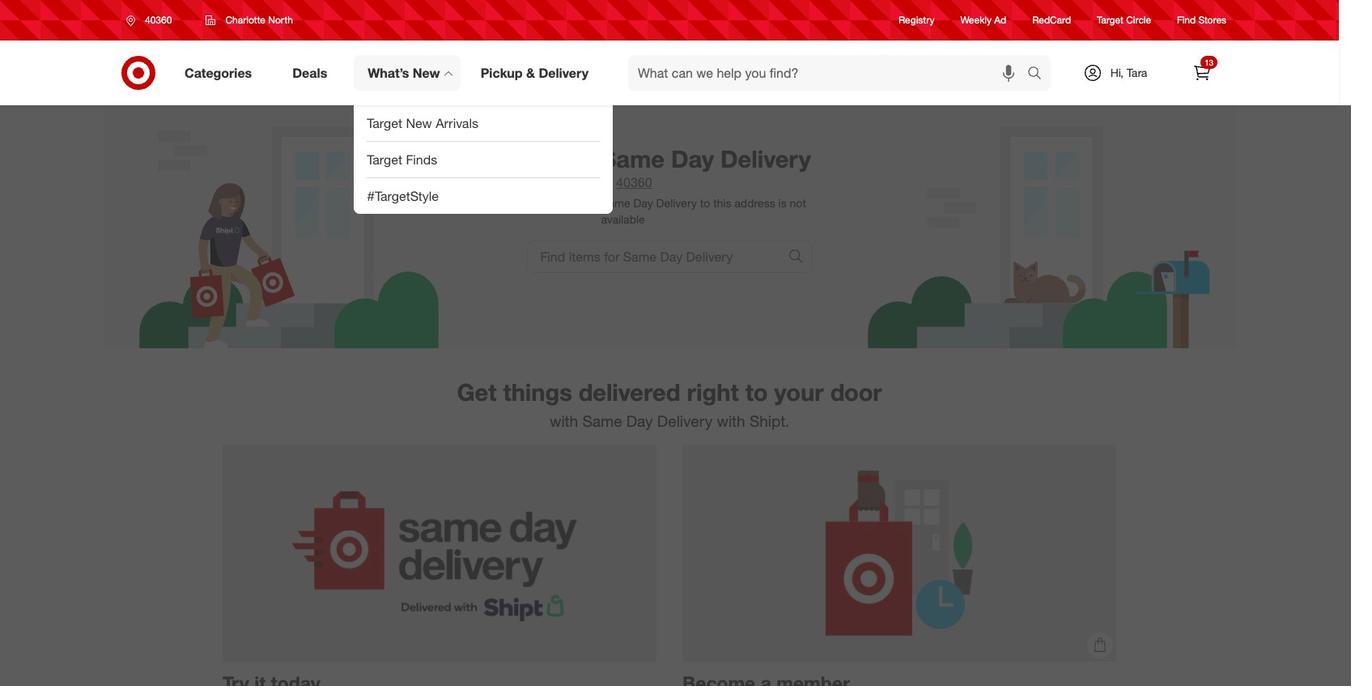 Task type: describe. For each thing, give the bounding box(es) containing it.
new for target
[[406, 115, 432, 131]]

delivered
[[579, 377, 681, 407]]

target for target finds
[[367, 151, 403, 167]]

find stores
[[1178, 14, 1227, 26]]

arrivals
[[436, 115, 479, 131]]

registry
[[899, 14, 935, 26]]

door
[[831, 377, 883, 407]]

address
[[735, 196, 776, 210]]

what's new
[[368, 64, 440, 81]]

delivery up address
[[721, 144, 811, 173]]

delivery right &
[[539, 64, 589, 81]]

circle
[[1127, 14, 1152, 26]]

ad
[[995, 14, 1007, 26]]

search
[[1021, 66, 1060, 82]]

this
[[714, 196, 732, 210]]

is
[[779, 196, 787, 210]]

what's new link
[[354, 55, 461, 91]]

hi, tara
[[1111, 66, 1148, 79]]

delivery inside get things delivered right to your door with same day delivery with shipt.
[[658, 412, 713, 430]]

finds
[[406, 151, 438, 167]]

shipt.
[[750, 412, 790, 430]]

day inside get things delivered right to your door with same day delivery with shipt.
[[627, 412, 653, 430]]

find stores link
[[1178, 13, 1227, 27]]

search button
[[1021, 55, 1060, 94]]

40360 inside dropdown button
[[145, 14, 172, 26]]

redcard
[[1033, 14, 1072, 26]]

pickup & delivery
[[481, 64, 589, 81]]

target finds
[[367, 151, 438, 167]]

right
[[687, 377, 739, 407]]

same inside get things delivered right to your door with same day delivery with shipt.
[[583, 412, 623, 430]]

target finds link
[[354, 142, 613, 177]]

things
[[503, 377, 572, 407]]

what's
[[368, 64, 409, 81]]

target circle link
[[1098, 13, 1152, 27]]

redcard link
[[1033, 13, 1072, 27]]

get
[[457, 377, 497, 407]]

weekly ad link
[[961, 13, 1007, 27]]

40360 button
[[617, 174, 653, 192]]

2 with from the left
[[717, 412, 746, 430]]

pickup
[[481, 64, 523, 81]]

categories link
[[171, 55, 272, 91]]

target for target circle
[[1098, 14, 1124, 26]]

What can we help you find? suggestions appear below search field
[[629, 55, 1032, 91]]

deals
[[293, 64, 327, 81]]

registry link
[[899, 13, 935, 27]]



Task type: locate. For each thing, give the bounding box(es) containing it.
target new arrivals
[[367, 115, 479, 131]]

delivery
[[539, 64, 589, 81], [721, 144, 811, 173], [657, 196, 697, 210], [658, 412, 713, 430]]

charlotte
[[225, 14, 266, 26]]

40360 button
[[116, 6, 189, 35]]

&
[[527, 64, 535, 81]]

weekly
[[961, 14, 992, 26]]

0 vertical spatial 40360
[[145, 14, 172, 26]]

0 vertical spatial to
[[601, 174, 613, 191]]

0 horizontal spatial to
[[601, 174, 613, 191]]

1 vertical spatial day
[[634, 196, 653, 210]]

delivery left 'this'
[[657, 196, 697, 210]]

40360 inside same day delivery to 40360 same day delivery to this address is not available
[[617, 174, 653, 191]]

get things delivered right to your door with same day delivery with shipt.
[[457, 377, 883, 430]]

1 horizontal spatial 40360
[[617, 174, 653, 191]]

to left 40360 button
[[601, 174, 613, 191]]

13 link
[[1185, 55, 1221, 91]]

same day delivery, delivered with shipt image
[[223, 445, 657, 662]]

target inside "link"
[[367, 115, 403, 131]]

to
[[601, 174, 613, 191], [701, 196, 711, 210], [746, 377, 768, 407]]

tara
[[1127, 66, 1148, 79]]

not
[[790, 196, 807, 210]]

same down the delivered
[[583, 412, 623, 430]]

hi,
[[1111, 66, 1124, 79]]

0 horizontal spatial 40360
[[145, 14, 172, 26]]

new up finds
[[406, 115, 432, 131]]

categories
[[185, 64, 252, 81]]

with
[[550, 412, 578, 430], [717, 412, 746, 430]]

1 horizontal spatial to
[[701, 196, 711, 210]]

same
[[601, 144, 665, 173], [601, 196, 631, 210], [583, 412, 623, 430]]

pickup & delivery link
[[467, 55, 609, 91]]

target left "circle"
[[1098, 14, 1124, 26]]

charlotte north
[[225, 14, 293, 26]]

1 vertical spatial new
[[406, 115, 432, 131]]

same up available
[[601, 196, 631, 210]]

same day delivery to 40360 same day delivery to this address is not available
[[601, 144, 811, 226]]

same up 40360 button
[[601, 144, 665, 173]]

2 vertical spatial day
[[627, 412, 653, 430]]

target up target finds
[[367, 115, 403, 131]]

0 vertical spatial new
[[413, 64, 440, 81]]

Find items for Same Day Delivery search field
[[528, 241, 780, 272]]

to inside get things delivered right to your door with same day delivery with shipt.
[[746, 377, 768, 407]]

charlotte north button
[[196, 6, 304, 35]]

0 vertical spatial day
[[671, 144, 714, 173]]

with down things
[[550, 412, 578, 430]]

2 vertical spatial target
[[367, 151, 403, 167]]

to left 'this'
[[701, 196, 711, 210]]

1 vertical spatial to
[[701, 196, 711, 210]]

0 vertical spatial target
[[1098, 14, 1124, 26]]

to up shipt.
[[746, 377, 768, 407]]

2 horizontal spatial to
[[746, 377, 768, 407]]

1 with from the left
[[550, 412, 578, 430]]

#targetstyle link
[[354, 178, 613, 214]]

target circle
[[1098, 14, 1152, 26]]

1 horizontal spatial with
[[717, 412, 746, 430]]

day down the delivered
[[627, 412, 653, 430]]

1 vertical spatial 40360
[[617, 174, 653, 191]]

find
[[1178, 14, 1197, 26]]

13
[[1205, 58, 1214, 67]]

day up 'this'
[[671, 144, 714, 173]]

deals link
[[279, 55, 348, 91]]

available
[[601, 212, 645, 226]]

your
[[775, 377, 824, 407]]

target for target new arrivals
[[367, 115, 403, 131]]

north
[[268, 14, 293, 26]]

2 vertical spatial same
[[583, 412, 623, 430]]

1 vertical spatial same
[[601, 196, 631, 210]]

day down 40360 button
[[634, 196, 653, 210]]

2 vertical spatial to
[[746, 377, 768, 407]]

0 vertical spatial same
[[601, 144, 665, 173]]

0 horizontal spatial with
[[550, 412, 578, 430]]

40360
[[145, 14, 172, 26], [617, 174, 653, 191]]

stores
[[1199, 14, 1227, 26]]

1 vertical spatial target
[[367, 115, 403, 131]]

target new arrivals link
[[354, 105, 613, 141]]

new
[[413, 64, 440, 81], [406, 115, 432, 131]]

delivery down right
[[658, 412, 713, 430]]

day
[[671, 144, 714, 173], [634, 196, 653, 210], [627, 412, 653, 430]]

with down right
[[717, 412, 746, 430]]

target left finds
[[367, 151, 403, 167]]

new for what's
[[413, 64, 440, 81]]

new right 'what's'
[[413, 64, 440, 81]]

#targetstyle
[[367, 188, 439, 204]]

weekly ad
[[961, 14, 1007, 26]]

target
[[1098, 14, 1124, 26], [367, 115, 403, 131], [367, 151, 403, 167]]



Task type: vqa. For each thing, say whether or not it's contained in the screenshot.
"8WC" 'option'
no



